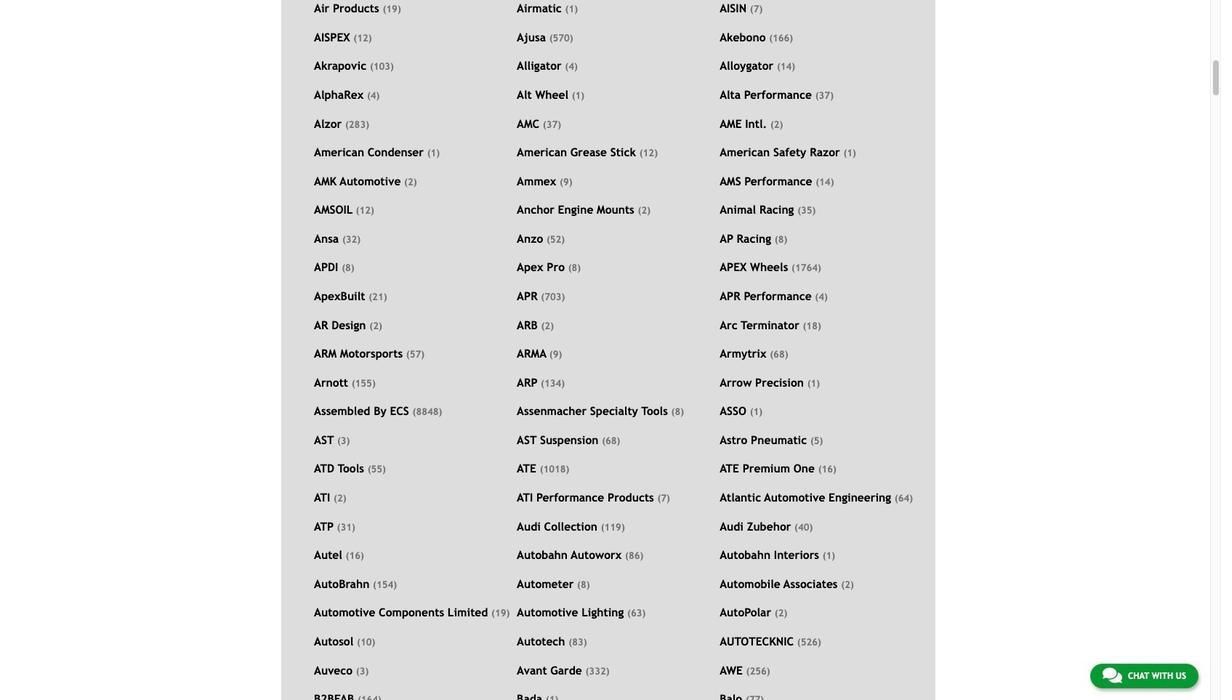 Task type: vqa. For each thing, say whether or not it's contained in the screenshot.
Set ES#:
no



Task type: locate. For each thing, give the bounding box(es) containing it.
comments image
[[1103, 667, 1123, 684]]



